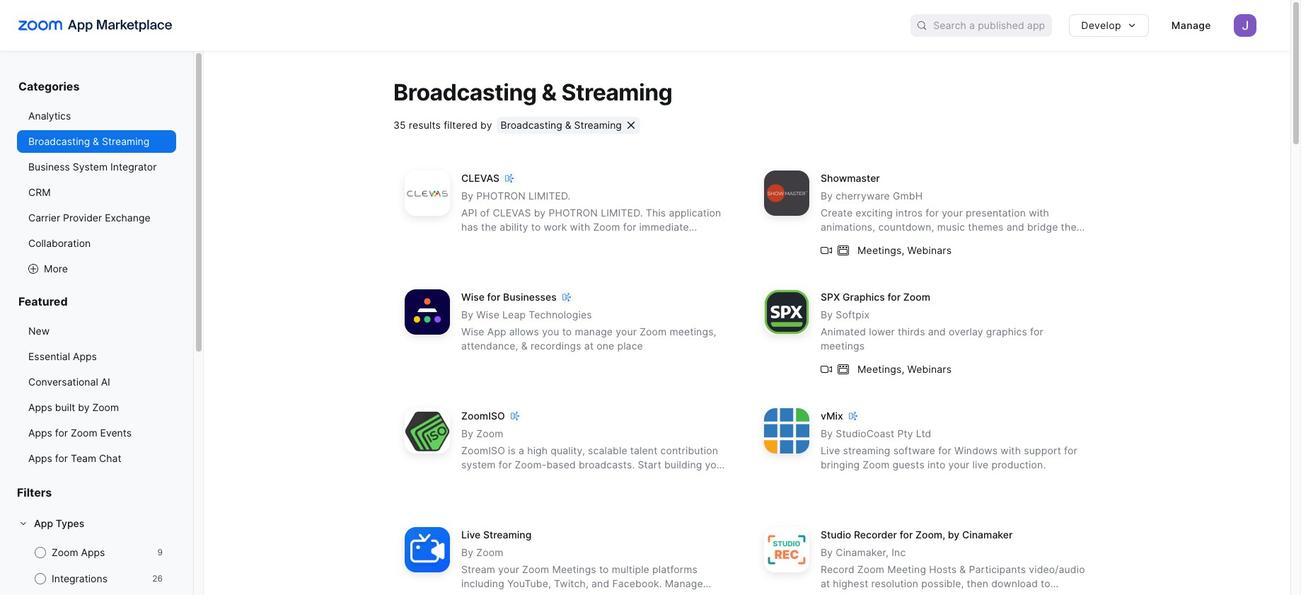 Task type: locate. For each thing, give the bounding box(es) containing it.
a left very
[[893, 235, 899, 247]]

1 vertical spatial wise
[[477, 309, 500, 321]]

quality,
[[551, 445, 585, 457]]

photron up of
[[477, 190, 526, 202]]

1 horizontal spatial the
[[1061, 221, 1077, 233]]

then
[[967, 578, 989, 590]]

0 vertical spatial meetings, webinars
[[858, 244, 952, 256]]

analytics
[[28, 110, 71, 122]]

the down of
[[481, 221, 497, 233]]

photron up work
[[549, 207, 598, 219]]

apps for team chat link
[[17, 447, 176, 470]]

apps left built
[[28, 401, 52, 413]]

app inside dropdown button
[[34, 517, 53, 529]]

by
[[462, 190, 474, 202], [821, 190, 833, 202], [462, 309, 474, 321], [821, 309, 833, 321], [462, 428, 474, 440], [821, 428, 833, 440], [462, 547, 474, 559], [821, 547, 833, 559]]

0 vertical spatial contribution
[[661, 445, 719, 457]]

0 vertical spatial system
[[462, 459, 496, 471]]

to
[[531, 221, 541, 233], [563, 326, 572, 338], [599, 564, 609, 576], [1041, 578, 1051, 590]]

new link
[[17, 320, 176, 343]]

twitch,
[[554, 578, 589, 590]]

apps for apps built by zoom
[[28, 401, 52, 413]]

0 horizontal spatial contribution
[[462, 473, 519, 485]]

1 vertical spatial app
[[34, 517, 53, 529]]

graphics
[[843, 291, 885, 303]]

1 vertical spatial limited.
[[601, 207, 643, 219]]

1 vertical spatial contribution
[[462, 473, 519, 485]]

at inside studio recorder for zoom, by cinamaker by cinamaker, inc record zoom meeting hosts & participants video/audio at highest resolution possible, then download to cinamaker for editing and visual enhancements
[[821, 578, 831, 590]]

by right zoom,
[[948, 529, 960, 541]]

1 vertical spatial in
[[673, 592, 681, 595]]

at down manage
[[585, 340, 594, 352]]

webinars down thirds
[[908, 363, 952, 375]]

0 horizontal spatial in
[[673, 592, 681, 595]]

and inside studio recorder for zoom, by cinamaker by cinamaker, inc record zoom meeting hosts & participants video/audio at highest resolution possible, then download to cinamaker for editing and visual enhancements
[[927, 592, 944, 595]]

technologies
[[529, 309, 592, 321]]

meetings, webinars for for
[[858, 244, 952, 256]]

meetings, webinars down thirds
[[858, 363, 952, 375]]

1 horizontal spatial with
[[1001, 445, 1022, 457]]

1 vertical spatial clevas
[[493, 207, 531, 219]]

for right "intros"
[[926, 207, 939, 219]]

contribution
[[661, 445, 719, 457], [462, 473, 519, 485]]

1 vertical spatial webinars
[[908, 363, 952, 375]]

apps down "app types" dropdown button
[[81, 546, 105, 558]]

cinamaker
[[963, 529, 1013, 541], [821, 592, 872, 595]]

zoom.
[[684, 592, 714, 595]]

for left immediate
[[623, 221, 637, 233]]

with up production.
[[1001, 445, 1022, 457]]

1 vertical spatial meetings, webinars
[[858, 363, 952, 375]]

1 horizontal spatial photron
[[549, 207, 598, 219]]

by right filtered
[[481, 119, 492, 131]]

0 vertical spatial manage
[[1172, 19, 1212, 31]]

cinamaker up the participants
[[963, 529, 1013, 541]]

your up place
[[616, 326, 637, 338]]

0 vertical spatial photron
[[477, 190, 526, 202]]

apps inside apps for zoom events link
[[28, 427, 52, 439]]

1 webinars from the top
[[908, 244, 952, 256]]

for right support
[[1065, 445, 1078, 457]]

apps for zoom events
[[28, 427, 132, 439]]

1 horizontal spatial at
[[821, 578, 831, 590]]

to up analytics
[[599, 564, 609, 576]]

1 horizontal spatial manage
[[1172, 19, 1212, 31]]

1 vertical spatial system
[[522, 473, 557, 485]]

for inside the by zoom zoomiso is a high quality, scalable talent contribution system for zoom-based broadcasts. start building your contribution system today!
[[499, 459, 512, 471]]

business
[[28, 161, 70, 173]]

0 vertical spatial with
[[1029, 207, 1050, 219]]

your left "live"
[[949, 459, 970, 471]]

1 vertical spatial a
[[519, 445, 525, 457]]

collaboration link
[[17, 232, 176, 255]]

by inside studio recorder for zoom, by cinamaker by cinamaker, inc record zoom meeting hosts & participants video/audio at highest resolution possible, then download to cinamaker for editing and visual enhancements
[[948, 529, 960, 541]]

app types button
[[17, 512, 176, 535]]

banner containing develop
[[0, 0, 1291, 51]]

1 horizontal spatial limited.
[[601, 207, 643, 219]]

2 horizontal spatial with
[[1029, 207, 1050, 219]]

start
[[638, 459, 662, 471]]

streaming inside live streaming by zoom stream your zoom meetings to multiple platforms including youtube, twitch, and facebook. manage stream settings, chat, and analytics directly in zoom.
[[483, 529, 532, 541]]

1 vertical spatial with
[[570, 221, 591, 233]]

your inside the by zoom zoomiso is a high quality, scalable talent contribution system for zoom-based broadcasts. start building your contribution system today!
[[705, 459, 726, 471]]

team
[[71, 452, 96, 464]]

apps
[[73, 350, 97, 362], [28, 401, 52, 413], [28, 427, 52, 439], [28, 452, 52, 464], [81, 546, 105, 558]]

apps down apps built by zoom
[[28, 427, 52, 439]]

2 meetings, webinars from the top
[[858, 363, 952, 375]]

0 vertical spatial meetings,
[[858, 244, 905, 256]]

webinars down music
[[908, 244, 952, 256]]

cinamaker down the highest
[[821, 592, 872, 595]]

chat
[[99, 452, 121, 464]]

0 horizontal spatial the
[[481, 221, 497, 233]]

1 meetings, webinars from the top
[[858, 244, 952, 256]]

by inside by photron limited. api of clevas by photron limited. this application has the ability to work with zoom for immediate delivery.
[[534, 207, 546, 219]]

system
[[73, 161, 108, 173]]

by inside showmaster by cherryware gmbh create exciting intros for your presentation with animations, countdown, music themes and bridge the waiting time in a very impressive manner.
[[821, 190, 833, 202]]

and
[[1007, 221, 1025, 233], [928, 326, 946, 338], [592, 578, 610, 590], [568, 592, 586, 595], [927, 592, 944, 595]]

0 vertical spatial limited.
[[529, 190, 571, 202]]

0 horizontal spatial photron
[[477, 190, 526, 202]]

wise
[[462, 291, 485, 303], [477, 309, 500, 321], [462, 326, 485, 338]]

high
[[527, 445, 548, 457]]

with right work
[[570, 221, 591, 233]]

0 vertical spatial wise
[[462, 291, 485, 303]]

by studiocoast pty ltd live streaming software for windows with support for bringing zoom guests into your live production.
[[821, 428, 1078, 471]]

meetings, down countdown,
[[858, 244, 905, 256]]

apps down new link
[[73, 350, 97, 362]]

0 vertical spatial cinamaker
[[963, 529, 1013, 541]]

2 zoomiso from the top
[[462, 445, 505, 457]]

0 horizontal spatial a
[[519, 445, 525, 457]]

0 vertical spatial in
[[882, 235, 891, 247]]

1 horizontal spatial system
[[522, 473, 557, 485]]

for right graphics at the bottom of page
[[1031, 326, 1044, 338]]

1 horizontal spatial in
[[882, 235, 891, 247]]

and inside spx graphics for zoom by softpix animated lower thirds and overlay graphics for meetings
[[928, 326, 946, 338]]

zoomiso
[[462, 410, 505, 422], [462, 445, 505, 457]]

system down the zoom-
[[522, 473, 557, 485]]

broadcasting inside button
[[501, 119, 563, 131]]

banner
[[0, 0, 1291, 51]]

a inside showmaster by cherryware gmbh create exciting intros for your presentation with animations, countdown, music themes and bridge the waiting time in a very impressive manner.
[[893, 235, 899, 247]]

live
[[973, 459, 989, 471]]

app
[[488, 326, 507, 338], [34, 517, 53, 529]]

in left zoom.
[[673, 592, 681, 595]]

by inside spx graphics for zoom by softpix animated lower thirds and overlay graphics for meetings
[[821, 309, 833, 321]]

and up analytics
[[592, 578, 610, 590]]

conversational ai link
[[17, 371, 176, 394]]

meetings, down lower
[[858, 363, 905, 375]]

2 vertical spatial broadcasting & streaming
[[28, 135, 150, 147]]

clevas up of
[[462, 172, 500, 184]]

2 the from the left
[[1061, 221, 1077, 233]]

contribution down is
[[462, 473, 519, 485]]

for down is
[[499, 459, 512, 471]]

by zoom zoomiso is a high quality, scalable talent contribution system for zoom-based broadcasts. start building your contribution system today!
[[462, 428, 726, 485]]

is
[[508, 445, 516, 457]]

0 vertical spatial at
[[585, 340, 594, 352]]

meetings, webinars
[[858, 244, 952, 256], [858, 363, 952, 375]]

for
[[926, 207, 939, 219], [623, 221, 637, 233], [487, 291, 501, 303], [888, 291, 901, 303], [1031, 326, 1044, 338], [55, 427, 68, 439], [939, 445, 952, 457], [1065, 445, 1078, 457], [55, 452, 68, 464], [499, 459, 512, 471], [900, 529, 913, 541], [875, 592, 888, 595]]

apps inside apps for team chat link
[[28, 452, 52, 464]]

35
[[394, 119, 406, 131]]

0 horizontal spatial manage
[[665, 578, 703, 590]]

to right you
[[563, 326, 572, 338]]

1 vertical spatial broadcasting
[[501, 119, 563, 131]]

clevas up ability
[[493, 207, 531, 219]]

a right is
[[519, 445, 525, 457]]

live
[[821, 445, 841, 457], [462, 529, 481, 541]]

for inside showmaster by cherryware gmbh create exciting intros for your presentation with animations, countdown, music themes and bridge the waiting time in a very impressive manner.
[[926, 207, 939, 219]]

1 horizontal spatial app
[[488, 326, 507, 338]]

your up music
[[942, 207, 963, 219]]

and right thirds
[[928, 326, 946, 338]]

immediate
[[640, 221, 689, 233]]

live up stream
[[462, 529, 481, 541]]

0 horizontal spatial limited.
[[529, 190, 571, 202]]

and down twitch,
[[568, 592, 586, 595]]

categories
[[18, 79, 80, 93]]

resolution
[[872, 578, 919, 590]]

spx
[[821, 291, 840, 303]]

to down video/audio
[[1041, 578, 1051, 590]]

1 vertical spatial zoomiso
[[462, 445, 505, 457]]

meetings, for intros
[[858, 244, 905, 256]]

for down built
[[55, 427, 68, 439]]

zoomiso inside the by zoom zoomiso is a high quality, scalable talent contribution system for zoom-based broadcasts. start building your contribution system today!
[[462, 445, 505, 457]]

at down record
[[821, 578, 831, 590]]

1 vertical spatial meetings,
[[858, 363, 905, 375]]

0 vertical spatial webinars
[[908, 244, 952, 256]]

apps for apps for team chat
[[28, 452, 52, 464]]

your inside by wise leap technologies wise app allows you to manage your zoom meetings, attendance, & recordings at one place
[[616, 326, 637, 338]]

with inside showmaster by cherryware gmbh create exciting intros for your presentation with animations, countdown, music themes and bridge the waiting time in a very impressive manner.
[[1029, 207, 1050, 219]]

visual
[[947, 592, 975, 595]]

manage inside live streaming by zoom stream your zoom meetings to multiple platforms including youtube, twitch, and facebook. manage stream settings, chat, and analytics directly in zoom.
[[665, 578, 703, 590]]

in inside live streaming by zoom stream your zoom meetings to multiple platforms including youtube, twitch, and facebook. manage stream settings, chat, and analytics directly in zoom.
[[673, 592, 681, 595]]

live up bringing
[[821, 445, 841, 457]]

your inside by studiocoast pty ltd live streaming software for windows with support for bringing zoom guests into your live production.
[[949, 459, 970, 471]]

webinars for thirds
[[908, 363, 952, 375]]

by
[[481, 119, 492, 131], [534, 207, 546, 219], [78, 401, 90, 413], [948, 529, 960, 541]]

limited. left this
[[601, 207, 643, 219]]

zoomiso left is
[[462, 445, 505, 457]]

zoomiso down attendance,
[[462, 410, 505, 422]]

integrator
[[111, 161, 157, 173]]

2 vertical spatial wise
[[462, 326, 485, 338]]

search a published app element
[[911, 14, 1053, 37]]

webinars
[[908, 244, 952, 256], [908, 363, 952, 375]]

production.
[[992, 459, 1047, 471]]

the inside by photron limited. api of clevas by photron limited. this application has the ability to work with zoom for immediate delivery.
[[481, 221, 497, 233]]

and down possible,
[[927, 592, 944, 595]]

live streaming by zoom stream your zoom meetings to multiple platforms including youtube, twitch, and facebook. manage stream settings, chat, and analytics directly in zoom.
[[462, 529, 714, 595]]

collaboration
[[28, 237, 91, 249]]

1 vertical spatial cinamaker
[[821, 592, 872, 595]]

by photron limited. api of clevas by photron limited. this application has the ability to work with zoom for immediate delivery.
[[462, 190, 722, 247]]

1 the from the left
[[481, 221, 497, 233]]

guests
[[893, 459, 925, 471]]

0 horizontal spatial app
[[34, 517, 53, 529]]

app inside by wise leap technologies wise app allows you to manage your zoom meetings, attendance, & recordings at one place
[[488, 326, 507, 338]]

for inside by photron limited. api of clevas by photron limited. this application has the ability to work with zoom for immediate delivery.
[[623, 221, 637, 233]]

wise for businesses
[[462, 291, 557, 303]]

0 horizontal spatial at
[[585, 340, 594, 352]]

conversational
[[28, 376, 98, 388]]

broadcasting & streaming inside button
[[501, 119, 622, 131]]

for up into
[[939, 445, 952, 457]]

zoom
[[593, 221, 621, 233], [904, 291, 931, 303], [640, 326, 667, 338], [92, 401, 119, 413], [71, 427, 97, 439], [477, 428, 504, 440], [863, 459, 890, 471], [52, 546, 78, 558], [477, 547, 504, 559], [522, 564, 550, 576], [858, 564, 885, 576]]

and up the manner.
[[1007, 221, 1025, 233]]

2 vertical spatial with
[[1001, 445, 1022, 457]]

by up work
[[534, 207, 546, 219]]

essential apps link
[[17, 345, 176, 368]]

broadcasting for broadcasting & streaming button
[[501, 119, 563, 131]]

system left the zoom-
[[462, 459, 496, 471]]

facebook.
[[613, 578, 662, 590]]

0 horizontal spatial with
[[570, 221, 591, 233]]

carrier provider exchange
[[28, 212, 151, 224]]

building
[[665, 459, 702, 471]]

gmbh
[[893, 190, 923, 202]]

by right built
[[78, 401, 90, 413]]

broadcasting & streaming for broadcasting & streaming link
[[28, 135, 150, 147]]

possible,
[[922, 578, 964, 590]]

at inside by wise leap technologies wise app allows you to manage your zoom meetings, attendance, & recordings at one place
[[585, 340, 594, 352]]

your up youtube,
[[498, 564, 520, 576]]

in right time
[[882, 235, 891, 247]]

limited.
[[529, 190, 571, 202], [601, 207, 643, 219]]

spx graphics for zoom by softpix animated lower thirds and overlay graphics for meetings
[[821, 291, 1044, 352]]

the
[[481, 221, 497, 233], [1061, 221, 1077, 233]]

9
[[158, 547, 163, 558]]

broadcasting & streaming
[[394, 79, 673, 106], [501, 119, 622, 131], [28, 135, 150, 147]]

1 horizontal spatial live
[[821, 445, 841, 457]]

the inside showmaster by cherryware gmbh create exciting intros for your presentation with animations, countdown, music themes and bridge the waiting time in a very impressive manner.
[[1061, 221, 1077, 233]]

broadcasts.
[[579, 459, 635, 471]]

impressive
[[926, 235, 977, 247]]

the right bridge
[[1061, 221, 1077, 233]]

participants
[[969, 564, 1027, 576]]

analytics
[[589, 592, 631, 595]]

1 vertical spatial live
[[462, 529, 481, 541]]

delivery.
[[462, 235, 502, 247]]

with up bridge
[[1029, 207, 1050, 219]]

zoom inside by photron limited. api of clevas by photron limited. this application has the ability to work with zoom for immediate delivery.
[[593, 221, 621, 233]]

1 vertical spatial broadcasting & streaming
[[501, 119, 622, 131]]

0 horizontal spatial live
[[462, 529, 481, 541]]

clevas
[[462, 172, 500, 184], [493, 207, 531, 219]]

categories button
[[17, 79, 176, 105]]

zoom inside by wise leap technologies wise app allows you to manage your zoom meetings, attendance, & recordings at one place
[[640, 326, 667, 338]]

0 vertical spatial broadcasting
[[394, 79, 537, 106]]

0 vertical spatial app
[[488, 326, 507, 338]]

meetings, webinars down countdown,
[[858, 244, 952, 256]]

Search text field
[[934, 15, 1053, 36]]

0 vertical spatial zoomiso
[[462, 410, 505, 422]]

1 vertical spatial manage
[[665, 578, 703, 590]]

in inside showmaster by cherryware gmbh create exciting intros for your presentation with animations, countdown, music themes and bridge the waiting time in a very impressive manner.
[[882, 235, 891, 247]]

very
[[902, 235, 923, 247]]

stream
[[462, 592, 494, 595]]

2 meetings, from the top
[[858, 363, 905, 375]]

apps up filters
[[28, 452, 52, 464]]

& inside by wise leap technologies wise app allows you to manage your zoom meetings, attendance, & recordings at one place
[[521, 340, 528, 352]]

2 vertical spatial broadcasting
[[28, 135, 90, 147]]

to left work
[[531, 221, 541, 233]]

zoom inside the by zoom zoomiso is a high quality, scalable talent contribution system for zoom-based broadcasts. start building your contribution system today!
[[477, 428, 504, 440]]

1 vertical spatial at
[[821, 578, 831, 590]]

0 vertical spatial live
[[821, 445, 841, 457]]

apps inside apps built by zoom link
[[28, 401, 52, 413]]

by inside by studiocoast pty ltd live streaming software for windows with support for bringing zoom guests into your live production.
[[821, 428, 833, 440]]

broadcasting & streaming for broadcasting & streaming button
[[501, 119, 622, 131]]

app up attendance,
[[488, 326, 507, 338]]

manage
[[575, 326, 613, 338]]

limited. up work
[[529, 190, 571, 202]]

1 horizontal spatial a
[[893, 235, 899, 247]]

2 webinars from the top
[[908, 363, 952, 375]]

0 vertical spatial a
[[893, 235, 899, 247]]

apps for zoom events link
[[17, 422, 176, 445]]

your right the building
[[705, 459, 726, 471]]

app left types
[[34, 517, 53, 529]]

contribution up the building
[[661, 445, 719, 457]]

a inside the by zoom zoomiso is a high quality, scalable talent contribution system for zoom-based broadcasts. start building your contribution system today!
[[519, 445, 525, 457]]

1 meetings, from the top
[[858, 244, 905, 256]]

for left businesses
[[487, 291, 501, 303]]

filters
[[17, 486, 52, 500]]

broadcasting for broadcasting & streaming link
[[28, 135, 90, 147]]



Task type: vqa. For each thing, say whether or not it's contained in the screenshot.
Broadcasting & Streaming in button
yes



Task type: describe. For each thing, give the bounding box(es) containing it.
directly
[[634, 592, 670, 595]]

scalable
[[588, 445, 628, 457]]

animations,
[[821, 221, 876, 233]]

ability
[[500, 221, 529, 233]]

0 vertical spatial broadcasting & streaming
[[394, 79, 673, 106]]

exchange
[[105, 212, 151, 224]]

conversational ai
[[28, 376, 110, 388]]

broadcasting & streaming button
[[497, 117, 641, 134]]

1 horizontal spatial contribution
[[661, 445, 719, 457]]

to inside by wise leap technologies wise app allows you to manage your zoom meetings, attendance, & recordings at one place
[[563, 326, 572, 338]]

for left team
[[55, 452, 68, 464]]

attendance,
[[462, 340, 519, 352]]

provider
[[63, 212, 102, 224]]

zoom apps
[[52, 546, 105, 558]]

with inside by studiocoast pty ltd live streaming software for windows with support for bringing zoom guests into your live production.
[[1001, 445, 1022, 457]]

studiocoast
[[836, 428, 895, 440]]

studio recorder for zoom, by cinamaker by cinamaker, inc record zoom meeting hosts & participants video/audio at highest resolution possible, then download to cinamaker for editing and visual enhancements
[[821, 529, 1086, 595]]

and inside showmaster by cherryware gmbh create exciting intros for your presentation with animations, countdown, music themes and bridge the waiting time in a very impressive manner.
[[1007, 221, 1025, 233]]

multiple
[[612, 564, 650, 576]]

intros
[[896, 207, 923, 219]]

waiting
[[821, 235, 856, 247]]

based
[[547, 459, 576, 471]]

into
[[928, 459, 946, 471]]

filtered
[[444, 119, 478, 131]]

zoom inside spx graphics for zoom by softpix animated lower thirds and overlay graphics for meetings
[[904, 291, 931, 303]]

exciting
[[856, 207, 893, 219]]

bringing
[[821, 459, 860, 471]]

for up inc
[[900, 529, 913, 541]]

themes
[[969, 221, 1004, 233]]

businesses
[[503, 291, 557, 303]]

to inside by photron limited. api of clevas by photron limited. this application has the ability to work with zoom for immediate delivery.
[[531, 221, 541, 233]]

overlay
[[949, 326, 984, 338]]

1 horizontal spatial cinamaker
[[963, 529, 1013, 541]]

0 vertical spatial clevas
[[462, 172, 500, 184]]

apps for apps for zoom events
[[28, 427, 52, 439]]

studio
[[821, 529, 852, 541]]

by inside by wise leap technologies wise app allows you to manage your zoom meetings, attendance, & recordings at one place
[[462, 309, 474, 321]]

crm
[[28, 186, 51, 198]]

zoom inside by studiocoast pty ltd live streaming software for windows with support for bringing zoom guests into your live production.
[[863, 459, 890, 471]]

bridge
[[1028, 221, 1059, 233]]

live inside live streaming by zoom stream your zoom meetings to multiple platforms including youtube, twitch, and facebook. manage stream settings, chat, and analytics directly in zoom.
[[462, 529, 481, 541]]

windows
[[955, 445, 998, 457]]

zoom,
[[916, 529, 946, 541]]

to inside studio recorder for zoom, by cinamaker by cinamaker, inc record zoom meeting hosts & participants video/audio at highest resolution possible, then download to cinamaker for editing and visual enhancements
[[1041, 578, 1051, 590]]

1 zoomiso from the top
[[462, 410, 505, 422]]

graphics
[[987, 326, 1028, 338]]

at for highest
[[821, 578, 831, 590]]

by inside studio recorder for zoom, by cinamaker by cinamaker, inc record zoom meeting hosts & participants video/audio at highest resolution possible, then download to cinamaker for editing and visual enhancements
[[821, 547, 833, 559]]

35 results filtered by
[[394, 119, 492, 131]]

cherryware
[[836, 190, 890, 202]]

broadcasting & streaming link
[[17, 130, 176, 153]]

apps inside essential apps link
[[73, 350, 97, 362]]

recordings
[[531, 340, 582, 352]]

app types
[[34, 517, 84, 529]]

at for one
[[585, 340, 594, 352]]

api
[[462, 207, 477, 219]]

of
[[480, 207, 490, 219]]

lower
[[869, 326, 895, 338]]

zoom-
[[515, 459, 547, 471]]

allows
[[510, 326, 539, 338]]

meetings, webinars for lower
[[858, 363, 952, 375]]

& inside button
[[565, 119, 572, 131]]

carrier provider exchange link
[[17, 207, 176, 229]]

new
[[28, 325, 50, 337]]

streaming
[[843, 445, 891, 457]]

clevas inside by photron limited. api of clevas by photron limited. this application has the ability to work with zoom for immediate delivery.
[[493, 207, 531, 219]]

business system integrator
[[28, 161, 157, 173]]

analytics link
[[17, 105, 176, 127]]

1 vertical spatial photron
[[549, 207, 598, 219]]

you
[[542, 326, 560, 338]]

meeting
[[888, 564, 927, 576]]

including
[[462, 578, 505, 590]]

zoom inside studio recorder for zoom, by cinamaker by cinamaker, inc record zoom meeting hosts & participants video/audio at highest resolution possible, then download to cinamaker for editing and visual enhancements
[[858, 564, 885, 576]]

talent
[[631, 445, 658, 457]]

meetings, for animated
[[858, 363, 905, 375]]

meetings
[[552, 564, 597, 576]]

featured button
[[17, 294, 176, 320]]

0 horizontal spatial system
[[462, 459, 496, 471]]

carrier
[[28, 212, 60, 224]]

work
[[544, 221, 567, 233]]

youtube,
[[507, 578, 551, 590]]

business system integrator link
[[17, 156, 176, 178]]

music
[[938, 221, 966, 233]]

apps built by zoom link
[[17, 396, 176, 419]]

apps built by zoom
[[28, 401, 119, 413]]

manage inside manage "button"
[[1172, 19, 1212, 31]]

integrations
[[52, 573, 108, 585]]

by inside the by zoom zoomiso is a high quality, scalable talent contribution system for zoom-based broadcasts. start building your contribution system today!
[[462, 428, 474, 440]]

for down resolution
[[875, 592, 888, 595]]

meetings
[[821, 340, 865, 352]]

live inside by studiocoast pty ltd live streaming software for windows with support for bringing zoom guests into your live production.
[[821, 445, 841, 457]]

manner.
[[980, 235, 1018, 247]]

your inside showmaster by cherryware gmbh create exciting intros for your presentation with animations, countdown, music themes and bridge the waiting time in a very impressive manner.
[[942, 207, 963, 219]]

enhancements
[[978, 592, 1048, 595]]

softpix
[[836, 309, 870, 321]]

webinars for your
[[908, 244, 952, 256]]

presentation
[[966, 207, 1026, 219]]

26
[[152, 573, 163, 584]]

today!
[[559, 473, 589, 485]]

this
[[646, 207, 666, 219]]

0 horizontal spatial cinamaker
[[821, 592, 872, 595]]

& inside studio recorder for zoom, by cinamaker by cinamaker, inc record zoom meeting hosts & participants video/audio at highest resolution possible, then download to cinamaker for editing and visual enhancements
[[960, 564, 967, 576]]

develop
[[1082, 19, 1122, 31]]

platforms
[[653, 564, 698, 576]]

by inside by photron limited. api of clevas by photron limited. this application has the ability to work with zoom for immediate delivery.
[[462, 190, 474, 202]]

software
[[894, 445, 936, 457]]

by inside live streaming by zoom stream your zoom meetings to multiple platforms including youtube, twitch, and facebook. manage stream settings, chat, and analytics directly in zoom.
[[462, 547, 474, 559]]

your inside live streaming by zoom stream your zoom meetings to multiple platforms including youtube, twitch, and facebook. manage stream settings, chat, and analytics directly in zoom.
[[498, 564, 520, 576]]

for right graphics at the right
[[888, 291, 901, 303]]

streaming inside button
[[574, 119, 622, 131]]

crm link
[[17, 181, 176, 204]]

with inside by photron limited. api of clevas by photron limited. this application has the ability to work with zoom for immediate delivery.
[[570, 221, 591, 233]]

to inside live streaming by zoom stream your zoom meetings to multiple platforms including youtube, twitch, and facebook. manage stream settings, chat, and analytics directly in zoom.
[[599, 564, 609, 576]]

leap
[[503, 309, 526, 321]]

countdown,
[[879, 221, 935, 233]]

settings,
[[497, 592, 539, 595]]

results
[[409, 119, 441, 131]]

time
[[859, 235, 879, 247]]



